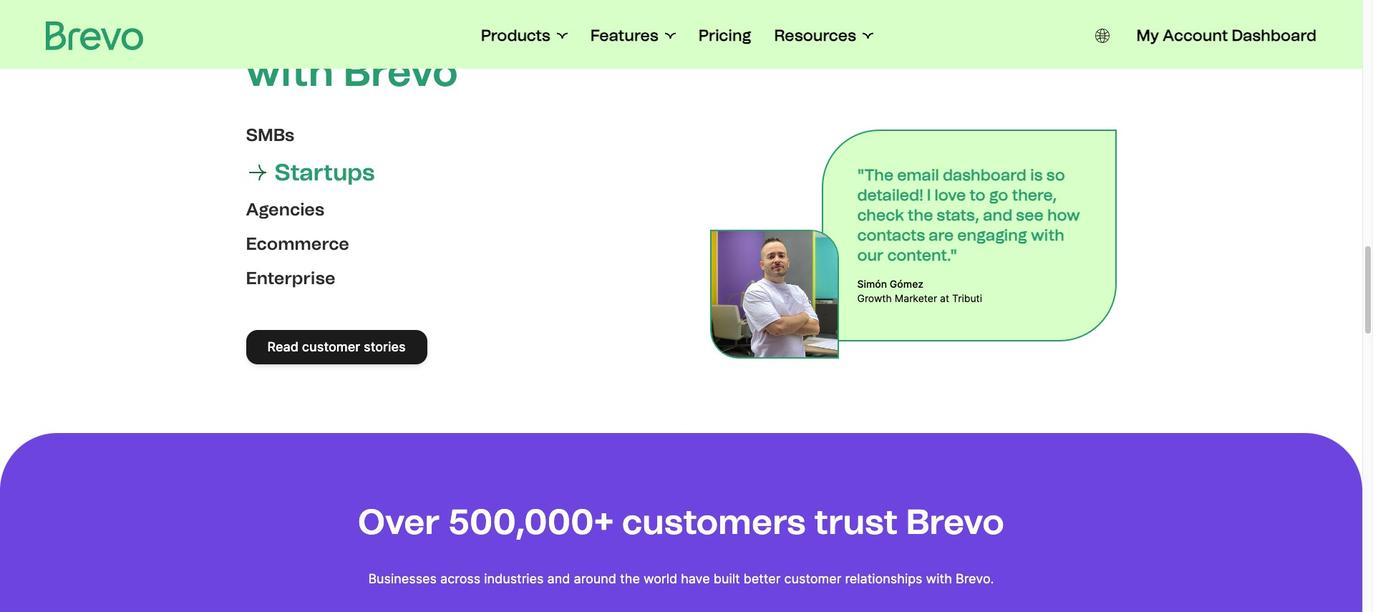 Task type: describe. For each thing, give the bounding box(es) containing it.
businesses
[[368, 571, 437, 586]]

ecommerce link
[[246, 232, 653, 255]]

simón
[[858, 278, 888, 290]]

read
[[268, 339, 299, 354]]

my account dashboard
[[1137, 26, 1317, 45]]

features
[[591, 26, 659, 45]]

brevo for with
[[344, 48, 458, 96]]

everyone can grow with brevo
[[246, 2, 626, 96]]

over 500,000+ customers trust brevo
[[358, 501, 1005, 543]]

and inside ""the email dashboard is so detailed! i love to go there, check the stats, and see how contacts are engaging with our content.""
[[984, 205, 1013, 225]]

2 vertical spatial with
[[927, 571, 953, 586]]

read customer stories button
[[246, 330, 427, 364]]

built
[[714, 571, 740, 586]]

the inside ""the email dashboard is so detailed! i love to go there, check the stats, and see how contacts are engaging with our content.""
[[908, 205, 934, 225]]

our
[[858, 245, 884, 265]]

read customer stories
[[268, 339, 406, 354]]

better
[[744, 571, 781, 586]]

my account dashboard link
[[1137, 26, 1317, 46]]

there,
[[1012, 185, 1057, 204]]

tributi
[[953, 292, 983, 304]]

see
[[1017, 205, 1044, 225]]

growth
[[858, 292, 892, 304]]

customer inside button
[[302, 339, 360, 354]]

smbs link
[[246, 124, 653, 146]]

go
[[990, 185, 1009, 204]]

so
[[1047, 165, 1066, 184]]

500,000+
[[448, 501, 614, 543]]

industries
[[484, 571, 544, 586]]

my
[[1137, 26, 1160, 45]]

resources link
[[775, 26, 874, 46]]

relationships
[[845, 571, 923, 586]]

love
[[935, 185, 966, 204]]

stats,
[[937, 205, 980, 225]]

gómez
[[890, 278, 924, 290]]

detailed!
[[858, 185, 924, 204]]

customers
[[622, 501, 806, 543]]

dashboard
[[943, 165, 1027, 184]]

businesses across industries and around the world have built better customer relationships with brevo.
[[368, 571, 995, 586]]

startups
[[275, 159, 375, 186]]

contacts
[[858, 225, 926, 245]]

dashboard
[[1232, 26, 1317, 45]]

trust
[[814, 501, 898, 543]]



Task type: vqa. For each thing, say whether or not it's contained in the screenshot.
ACROSS
yes



Task type: locate. For each thing, give the bounding box(es) containing it.
1 vertical spatial the
[[620, 571, 640, 586]]

0 horizontal spatial the
[[620, 571, 640, 586]]

0 horizontal spatial and
[[548, 571, 570, 586]]

0 vertical spatial brevo
[[344, 48, 458, 96]]

simón gómez growth marketer at tributi
[[858, 278, 983, 304]]

brevo image
[[46, 21, 143, 50]]

everyone
[[246, 2, 432, 50]]

agencies
[[246, 199, 325, 220]]

customer right the read
[[302, 339, 360, 354]]

0 vertical spatial with
[[246, 48, 334, 96]]

"the email dashboard is so detailed! i love to go there, check the stats, and see how contacts are engaging with our content."
[[858, 165, 1081, 265]]

engaging
[[958, 225, 1028, 245]]

is
[[1031, 165, 1043, 184]]

brevo
[[344, 48, 458, 96], [906, 501, 1005, 543]]

0 vertical spatial and
[[984, 205, 1013, 225]]

with
[[246, 48, 334, 96], [1031, 225, 1065, 245], [927, 571, 953, 586]]

at
[[940, 292, 950, 304]]

brevo.
[[956, 571, 995, 586]]

"the
[[858, 165, 894, 184]]

customer
[[302, 339, 360, 354], [785, 571, 842, 586]]

how
[[1048, 205, 1081, 225]]

0 horizontal spatial with
[[246, 48, 334, 96]]

email
[[898, 165, 940, 184]]

around
[[574, 571, 617, 586]]

with down how
[[1031, 225, 1065, 245]]

0 vertical spatial the
[[908, 205, 934, 225]]

world
[[644, 571, 678, 586]]

with up smbs
[[246, 48, 334, 96]]

and
[[984, 205, 1013, 225], [548, 571, 570, 586]]

grow
[[526, 2, 626, 50]]

across
[[441, 571, 481, 586]]

content."
[[888, 245, 958, 265]]

resources
[[775, 26, 857, 45]]

1 vertical spatial customer
[[785, 571, 842, 586]]

1 horizontal spatial brevo
[[906, 501, 1005, 543]]

are
[[929, 225, 954, 245]]

enterprise link
[[246, 267, 653, 290]]

have
[[681, 571, 710, 586]]

features link
[[591, 26, 676, 46]]

the down i
[[908, 205, 934, 225]]

with inside everyone can grow with brevo
[[246, 48, 334, 96]]

products
[[481, 26, 551, 45]]

0 horizontal spatial customer
[[302, 339, 360, 354]]

brevo inside everyone can grow with brevo
[[344, 48, 458, 96]]

check
[[858, 205, 904, 225]]

the left world on the bottom left
[[620, 571, 640, 586]]

account
[[1163, 26, 1229, 45]]

0 vertical spatial customer
[[302, 339, 360, 354]]

and left around at bottom
[[548, 571, 570, 586]]

testimonial image
[[710, 230, 839, 358]]

i
[[927, 185, 931, 204]]

agencies link
[[246, 198, 653, 221]]

over
[[358, 501, 440, 543]]

stories
[[364, 339, 406, 354]]

brevo for trust
[[906, 501, 1005, 543]]

1 horizontal spatial customer
[[785, 571, 842, 586]]

enterprise
[[246, 268, 336, 288]]

can
[[442, 2, 516, 50]]

button image
[[1096, 29, 1110, 43]]

marketer
[[895, 292, 938, 304]]

startups link
[[246, 158, 639, 187]]

0 horizontal spatial brevo
[[344, 48, 458, 96]]

1 horizontal spatial and
[[984, 205, 1013, 225]]

and down go
[[984, 205, 1013, 225]]

1 vertical spatial and
[[548, 571, 570, 586]]

pricing
[[699, 26, 752, 45]]

with left brevo.
[[927, 571, 953, 586]]

2 horizontal spatial with
[[1031, 225, 1065, 245]]

with inside ""the email dashboard is so detailed! i love to go there, check the stats, and see how contacts are engaging with our content.""
[[1031, 225, 1065, 245]]

1 vertical spatial with
[[1031, 225, 1065, 245]]

1 horizontal spatial the
[[908, 205, 934, 225]]

the
[[908, 205, 934, 225], [620, 571, 640, 586]]

1 vertical spatial brevo
[[906, 501, 1005, 543]]

1 horizontal spatial with
[[927, 571, 953, 586]]

to
[[970, 185, 986, 204]]

ecommerce
[[246, 233, 349, 254]]

products link
[[481, 26, 568, 46]]

customer right the better
[[785, 571, 842, 586]]

pricing link
[[699, 26, 752, 46]]

smbs
[[246, 124, 295, 145]]



